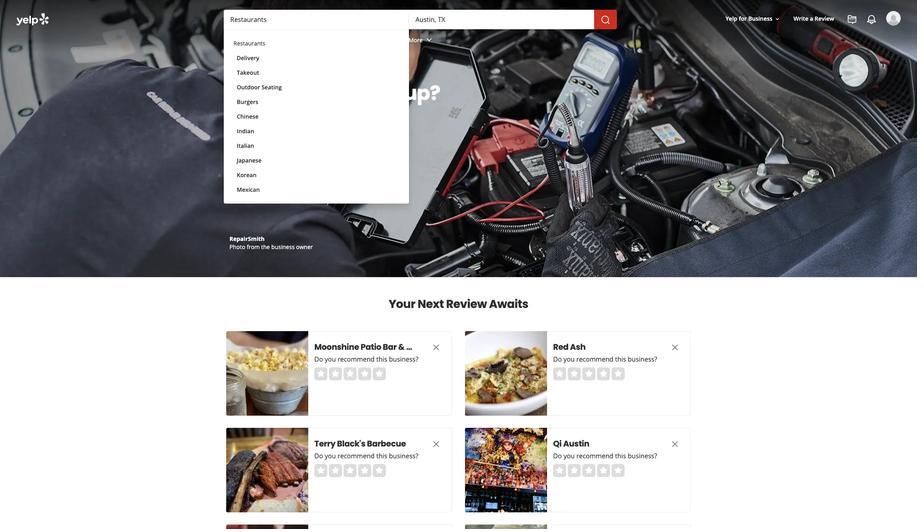 Task type: vqa. For each thing, say whether or not it's contained in the screenshot.
spices
no



Task type: describe. For each thing, give the bounding box(es) containing it.
  text field inside explore banner section banner
[[231, 15, 403, 24]]

do you recommend this business? for austin
[[554, 452, 658, 461]]

tune-
[[348, 80, 404, 107]]

korean
[[237, 171, 257, 179]]

photo of red ash image
[[466, 331, 548, 416]]

write a review
[[794, 15, 835, 23]]

red ash
[[554, 342, 586, 353]]

rating element for black's
[[315, 464, 386, 477]]

do you recommend this business? for patio
[[315, 355, 419, 364]]

austin
[[564, 438, 590, 450]]

this for black's
[[377, 452, 388, 461]]

business? for red ash
[[628, 355, 658, 364]]

repairsmith photo from the business owner
[[230, 235, 313, 251]]

burgers
[[237, 98, 259, 106]]

qi
[[554, 438, 562, 450]]

Near text field
[[416, 15, 588, 24]]

yelp
[[726, 15, 738, 23]]

none field "near"
[[416, 15, 588, 24]]

moonshine
[[315, 342, 359, 353]]

red
[[554, 342, 569, 353]]

italian link
[[231, 139, 403, 153]]

seating
[[262, 83, 282, 91]]

red ash link
[[554, 342, 655, 353]]

chinese
[[237, 113, 259, 120]]

business
[[272, 243, 295, 251]]

yelp for business button
[[723, 12, 785, 26]]

terry black's barbecue link
[[315, 438, 416, 450]]

photo of terry black's barbecue image
[[226, 428, 309, 513]]

bjord u. image
[[887, 11, 902, 26]]

owner
[[296, 243, 313, 251]]

japanese
[[237, 157, 262, 164]]

restaurants link for outdoor seating
[[229, 36, 403, 51]]

black's
[[337, 438, 366, 450]]

mexican link
[[231, 183, 403, 197]]

photo of moonshine patio bar & grill image
[[226, 331, 309, 416]]

indian link
[[231, 124, 403, 139]]

photo of qi austin image
[[466, 428, 548, 513]]

delivery
[[237, 54, 259, 62]]

burgers link
[[231, 95, 403, 109]]

dismiss card image for moonshine patio bar & grill
[[432, 343, 442, 352]]

rating element for ash
[[554, 368, 625, 381]]

moonshine patio bar & grill
[[315, 342, 423, 353]]

24 chevron down v2 image
[[425, 35, 434, 45]]

&
[[399, 342, 405, 353]]

24 chevron down v2 image
[[263, 35, 272, 45]]

more
[[409, 36, 423, 44]]

do you recommend this business? for ash
[[554, 355, 658, 364]]

next
[[418, 296, 444, 312]]

outdoor seating
[[237, 83, 282, 91]]

your next review awaits
[[389, 296, 529, 312]]

yelp for business
[[726, 15, 773, 23]]

write a review link
[[791, 12, 838, 26]]

your
[[389, 296, 416, 312]]

from
[[247, 243, 260, 251]]

recommend for patio
[[338, 355, 375, 364]]

recommend for ash
[[577, 355, 614, 364]]

do for red
[[554, 355, 562, 364]]

restaurants for outdoor seating
[[234, 39, 266, 47]]

restaurants for more
[[229, 36, 261, 44]]

time
[[246, 80, 295, 107]]

the
[[261, 243, 270, 251]]

projects image
[[848, 15, 858, 24]]



Task type: locate. For each thing, give the bounding box(es) containing it.
1 horizontal spatial for
[[740, 15, 748, 23]]

delivery link
[[231, 51, 403, 65]]

rating element down black's
[[315, 464, 386, 477]]

outdoor seating link
[[231, 80, 403, 95]]

restaurants inside business categories element
[[229, 36, 261, 44]]

rating element for austin
[[554, 464, 625, 477]]

notifications image
[[868, 15, 877, 24]]

1 vertical spatial for
[[299, 80, 327, 107]]

rating element down austin
[[554, 464, 625, 477]]

grill
[[407, 342, 423, 353]]

1 vertical spatial review
[[447, 296, 487, 312]]

you down terry
[[325, 452, 336, 461]]

recommend down qi austin link
[[577, 452, 614, 461]]

this for patio
[[377, 355, 388, 364]]

2 dismiss card image from the left
[[671, 439, 681, 449]]

rating element down ash
[[554, 368, 625, 381]]

this down the red ash link
[[616, 355, 627, 364]]

do you recommend this business?
[[315, 355, 419, 364], [554, 355, 658, 364], [315, 452, 419, 461], [554, 452, 658, 461]]

mexican
[[237, 186, 260, 194]]

japanese link
[[231, 153, 403, 168]]

you for terry
[[325, 452, 336, 461]]

(no rating) image for patio
[[315, 368, 386, 381]]

do down terry
[[315, 452, 323, 461]]

(no rating) image
[[315, 368, 386, 381], [554, 368, 625, 381], [315, 464, 386, 477], [554, 464, 625, 477]]

up?
[[404, 80, 441, 107]]

recommend down moonshine patio bar & grill link
[[338, 355, 375, 364]]

do down the moonshine
[[315, 355, 323, 364]]

this down qi austin link
[[616, 452, 627, 461]]

business? for terry black's barbecue
[[389, 452, 419, 461]]

you down the moonshine
[[325, 355, 336, 364]]

1 horizontal spatial review
[[816, 15, 835, 23]]

do down red
[[554, 355, 562, 364]]

rating element down the moonshine
[[315, 368, 386, 381]]

this
[[377, 355, 388, 364], [616, 355, 627, 364], [377, 452, 388, 461], [616, 452, 627, 461]]

moonshine patio bar & grill link
[[315, 342, 423, 353]]

(no rating) image down the moonshine
[[315, 368, 386, 381]]

ash
[[571, 342, 586, 353]]

review inside write a review 'link'
[[816, 15, 835, 23]]

0 horizontal spatial dismiss card image
[[432, 439, 442, 449]]

user actions element
[[720, 10, 913, 60]]

(no rating) image down austin
[[554, 464, 625, 477]]

korean link
[[231, 168, 403, 183]]

takeout link
[[231, 65, 403, 80]]

dismiss card image for qi austin
[[671, 439, 681, 449]]

takeout
[[237, 69, 259, 76]]

(no rating) image for austin
[[554, 464, 625, 477]]

recommend for austin
[[577, 452, 614, 461]]

restaurants link for more
[[223, 29, 279, 53]]

this down bar
[[377, 355, 388, 364]]

rating element for patio
[[315, 368, 386, 381]]

Find text field
[[231, 15, 403, 24]]

do you recommend this business? for black's
[[315, 452, 419, 461]]

recommend
[[338, 355, 375, 364], [577, 355, 614, 364], [338, 452, 375, 461], [577, 452, 614, 461]]

business? for moonshine patio bar & grill
[[389, 355, 419, 364]]

repairsmith
[[230, 235, 265, 243]]

None radio
[[344, 368, 357, 381], [373, 368, 386, 381], [554, 368, 567, 381], [568, 368, 581, 381], [612, 368, 625, 381], [329, 464, 342, 477], [554, 464, 567, 477], [568, 464, 581, 477], [583, 464, 596, 477], [598, 464, 611, 477], [344, 368, 357, 381], [373, 368, 386, 381], [554, 368, 567, 381], [568, 368, 581, 381], [612, 368, 625, 381], [329, 464, 342, 477], [554, 464, 567, 477], [568, 464, 581, 477], [583, 464, 596, 477], [598, 464, 611, 477]]

for inside button
[[740, 15, 748, 23]]

do
[[315, 355, 323, 364], [554, 355, 562, 364], [315, 452, 323, 461], [554, 452, 562, 461]]

chinese link
[[231, 109, 403, 124]]

0 horizontal spatial dismiss card image
[[432, 343, 442, 352]]

1 horizontal spatial dismiss card image
[[671, 439, 681, 449]]

italian
[[237, 142, 254, 150]]

0 horizontal spatial review
[[447, 296, 487, 312]]

you for red
[[564, 355, 575, 364]]

do you recommend this business? down the red ash link
[[554, 355, 658, 364]]

photo
[[230, 243, 246, 251]]

you for moonshine
[[325, 355, 336, 364]]

for for time
[[299, 80, 327, 107]]

(no rating) image for ash
[[554, 368, 625, 381]]

a
[[811, 15, 814, 23], [331, 80, 344, 107]]

dismiss card image for red ash
[[671, 343, 681, 352]]

restaurants link
[[223, 29, 279, 53], [229, 36, 403, 51]]

more link
[[403, 29, 441, 53]]

business? down barbecue
[[389, 452, 419, 461]]

business
[[749, 15, 773, 23]]

awaits
[[490, 296, 529, 312]]

you for qi
[[564, 452, 575, 461]]

terry
[[315, 438, 336, 450]]

do you recommend this business? down moonshine patio bar & grill link
[[315, 355, 419, 364]]

0 vertical spatial a
[[811, 15, 814, 23]]

a right write
[[811, 15, 814, 23]]

business?
[[389, 355, 419, 364], [628, 355, 658, 364], [389, 452, 419, 461], [628, 452, 658, 461]]

16 chevron down v2 image
[[775, 16, 781, 22]]

restaurants
[[229, 36, 261, 44], [234, 39, 266, 47]]

recommend down terry black's barbecue
[[338, 452, 375, 461]]

dismiss card image
[[432, 439, 442, 449], [671, 439, 681, 449]]

0 horizontal spatial for
[[299, 80, 327, 107]]

search image
[[601, 15, 611, 25]]

1 dismiss card image from the left
[[432, 439, 442, 449]]

this for ash
[[616, 355, 627, 364]]

bar
[[383, 342, 397, 353]]

for up chinese link
[[299, 80, 327, 107]]

time for a tune-up?
[[246, 80, 441, 107]]

2 dismiss card image from the left
[[671, 343, 681, 352]]

write
[[794, 15, 809, 23]]

1 horizontal spatial dismiss card image
[[671, 343, 681, 352]]

qi austin
[[554, 438, 590, 450]]

recommend down the red ash link
[[577, 355, 614, 364]]

None radio
[[315, 368, 328, 381], [329, 368, 342, 381], [359, 368, 372, 381], [583, 368, 596, 381], [598, 368, 611, 381], [315, 464, 328, 477], [344, 464, 357, 477], [359, 464, 372, 477], [373, 464, 386, 477], [612, 464, 625, 477], [315, 368, 328, 381], [329, 368, 342, 381], [359, 368, 372, 381], [583, 368, 596, 381], [598, 368, 611, 381], [315, 464, 328, 477], [344, 464, 357, 477], [359, 464, 372, 477], [373, 464, 386, 477], [612, 464, 625, 477]]

0 vertical spatial for
[[740, 15, 748, 23]]

you down the qi austin
[[564, 452, 575, 461]]

business? for qi austin
[[628, 452, 658, 461]]

(no rating) image down black's
[[315, 464, 386, 477]]

do for qi
[[554, 452, 562, 461]]

(no rating) image down ash
[[554, 368, 625, 381]]

do for terry
[[315, 452, 323, 461]]

this for austin
[[616, 452, 627, 461]]

for for yelp
[[740, 15, 748, 23]]

indian
[[237, 127, 254, 135]]

you down red ash
[[564, 355, 575, 364]]

do you recommend this business? down qi austin link
[[554, 452, 658, 461]]

  text field
[[231, 15, 403, 24]]

business? down qi austin link
[[628, 452, 658, 461]]

business categories element
[[223, 29, 902, 53]]

outdoor
[[237, 83, 260, 91]]

0 horizontal spatial a
[[331, 80, 344, 107]]

a up chinese link
[[331, 80, 344, 107]]

a inside 'link'
[[811, 15, 814, 23]]

review right write
[[816, 15, 835, 23]]

this down barbecue
[[377, 452, 388, 461]]

dismiss card image
[[432, 343, 442, 352], [671, 343, 681, 352]]

repairsmith link
[[230, 235, 265, 243]]

do you recommend this business? down "terry black's barbecue" link
[[315, 452, 419, 461]]

review for next
[[447, 296, 487, 312]]

None field
[[231, 15, 403, 24], [416, 15, 588, 24], [231, 15, 403, 24]]

patio
[[361, 342, 382, 353]]

None search field
[[0, 0, 918, 217], [224, 10, 619, 29], [0, 0, 918, 217], [224, 10, 619, 29]]

explore banner section banner
[[0, 0, 918, 277]]

terry black's barbecue
[[315, 438, 406, 450]]

recommend for black's
[[338, 452, 375, 461]]

review
[[816, 15, 835, 23], [447, 296, 487, 312]]

restaurants link up delivery
[[223, 29, 279, 53]]

1 horizontal spatial a
[[811, 15, 814, 23]]

dismiss card image for terry black's barbecue
[[432, 439, 442, 449]]

review for a
[[816, 15, 835, 23]]

do for moonshine
[[315, 355, 323, 364]]

1 dismiss card image from the left
[[432, 343, 442, 352]]

for right the yelp on the top right of page
[[740, 15, 748, 23]]

(no rating) image for black's
[[315, 464, 386, 477]]

barbecue
[[367, 438, 406, 450]]

for
[[740, 15, 748, 23], [299, 80, 327, 107]]

business? down the red ash link
[[628, 355, 658, 364]]

photo of comedor image
[[466, 525, 548, 529]]

review right next
[[447, 296, 487, 312]]

business? down &
[[389, 355, 419, 364]]

photo of franklin barbecue image
[[226, 525, 309, 529]]

do down 'qi'
[[554, 452, 562, 461]]

0 vertical spatial review
[[816, 15, 835, 23]]

qi austin link
[[554, 438, 655, 450]]

you
[[325, 355, 336, 364], [564, 355, 575, 364], [325, 452, 336, 461], [564, 452, 575, 461]]

1 vertical spatial a
[[331, 80, 344, 107]]

restaurants link down find text field
[[229, 36, 403, 51]]

rating element
[[315, 368, 386, 381], [554, 368, 625, 381], [315, 464, 386, 477], [554, 464, 625, 477]]



